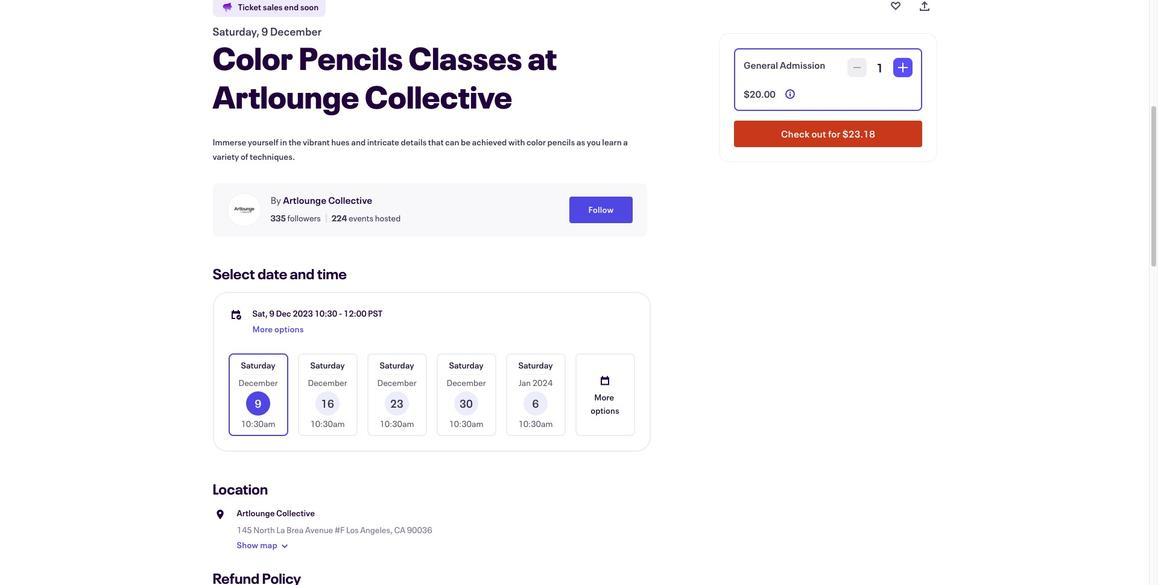 Task type: locate. For each thing, give the bounding box(es) containing it.
224
[[332, 212, 347, 224]]

10:30am
[[241, 418, 276, 430], [310, 418, 345, 430], [380, 418, 414, 430], [449, 418, 484, 430], [519, 418, 553, 430]]

1 saturday from the left
[[241, 360, 276, 371]]

collective
[[365, 76, 513, 117], [328, 194, 372, 206], [276, 508, 315, 519]]

saturday up 30
[[449, 360, 484, 371]]

9 for color
[[262, 24, 268, 39]]

10:30am for 30
[[449, 418, 484, 430]]

2 vertical spatial artlounge
[[237, 508, 275, 519]]

of
[[241, 151, 248, 162]]

the
[[289, 136, 301, 148]]

saturday,
[[213, 24, 260, 39]]

1 vertical spatial more options button
[[577, 355, 634, 435]]

0 vertical spatial more options button
[[253, 320, 304, 339]]

saturday up the jan 2024
[[519, 360, 553, 371]]

vibrant
[[303, 136, 330, 148]]

saturday, 9 december color pencils classes at artlounge collective
[[213, 24, 557, 117]]

1 vertical spatial more
[[595, 391, 615, 403]]

options inside button
[[591, 405, 620, 416]]

select
[[213, 264, 255, 284]]

1 vertical spatial collective
[[328, 194, 372, 206]]

0 horizontal spatial more options button
[[253, 320, 304, 339]]

dec
[[276, 308, 291, 319]]

0 horizontal spatial options
[[275, 323, 304, 335]]

335
[[271, 212, 286, 224]]

90036
[[407, 524, 433, 536]]

saturday for 30
[[449, 360, 484, 371]]

3 10:30am from the left
[[380, 418, 414, 430]]

collective up that on the left of the page
[[365, 76, 513, 117]]

collective up "events"
[[328, 194, 372, 206]]

avenue
[[305, 524, 333, 536]]

artlounge up followers
[[283, 194, 327, 206]]

30
[[460, 397, 473, 411]]

9
[[262, 24, 268, 39], [269, 308, 275, 319], [255, 397, 262, 411]]

9 inside saturday, 9 december color pencils classes at artlounge collective
[[262, 24, 268, 39]]

2 vertical spatial 9
[[255, 397, 262, 411]]

1 vertical spatial 9
[[269, 308, 275, 319]]

0 vertical spatial options
[[275, 323, 304, 335]]

saturday down sat,
[[241, 360, 276, 371]]

collective inside artlounge collective 145 north la brea avenue #f los angeles, ca 90036
[[276, 508, 315, 519]]

show
[[237, 540, 259, 551]]

and
[[351, 136, 366, 148], [290, 264, 315, 284]]

los
[[346, 524, 359, 536]]

artlounge inside organizer profile element
[[283, 194, 327, 206]]

more inside 'more options'
[[595, 391, 615, 403]]

december
[[270, 24, 322, 39], [239, 377, 278, 389], [308, 377, 347, 389], [378, 377, 417, 389], [447, 377, 486, 389]]

location
[[213, 480, 268, 499]]

10:30am for 6
[[519, 418, 553, 430]]

0 horizontal spatial more
[[253, 323, 273, 335]]

1 10:30am from the left
[[241, 418, 276, 430]]

variety
[[213, 151, 239, 162]]

ca
[[394, 524, 406, 536]]

more options
[[591, 391, 620, 416]]

1 vertical spatial and
[[290, 264, 315, 284]]

artlounge up north
[[237, 508, 275, 519]]

artlounge
[[213, 76, 359, 117], [283, 194, 327, 206], [237, 508, 275, 519]]

4 saturday from the left
[[449, 360, 484, 371]]

in
[[280, 136, 287, 148]]

pst
[[368, 308, 383, 319]]

more
[[253, 323, 273, 335], [595, 391, 615, 403]]

0 horizontal spatial and
[[290, 264, 315, 284]]

pencils
[[299, 37, 403, 78]]

artlounge up 'in'
[[213, 76, 359, 117]]

december for 30
[[447, 377, 486, 389]]

and right hues
[[351, 136, 366, 148]]

4 10:30am from the left
[[449, 418, 484, 430]]

5 10:30am from the left
[[519, 418, 553, 430]]

options
[[275, 323, 304, 335], [591, 405, 620, 416]]

collective inside organizer profile element
[[328, 194, 372, 206]]

collective up brea
[[276, 508, 315, 519]]

2 saturday from the left
[[310, 360, 345, 371]]

saturday for 6
[[519, 360, 553, 371]]

organizer profile element
[[213, 183, 647, 237]]

pencils
[[548, 136, 575, 148]]

with
[[509, 136, 525, 148]]

10:30
[[315, 308, 337, 319]]

0 vertical spatial collective
[[365, 76, 513, 117]]

saturday for 16
[[310, 360, 345, 371]]

3 saturday from the left
[[380, 360, 414, 371]]

details
[[401, 136, 427, 148]]

show map
[[237, 540, 278, 551]]

north
[[254, 524, 275, 536]]

ticket sales end soon
[[238, 1, 319, 13]]

1 vertical spatial artlounge
[[283, 194, 327, 206]]

16
[[321, 397, 334, 411]]

2023
[[293, 308, 313, 319]]

23
[[391, 397, 404, 411]]

as
[[577, 136, 586, 148]]

10:30am for 16
[[310, 418, 345, 430]]

techniques.
[[250, 151, 295, 162]]

0 vertical spatial more
[[253, 323, 273, 335]]

artlounge inside saturday, 9 december color pencils classes at artlounge collective
[[213, 76, 359, 117]]

immerse yourself in the vibrant hues and intricate details that can be achieved with color pencils as you learn a variety of techniques.
[[213, 136, 628, 162]]

1 horizontal spatial options
[[591, 405, 620, 416]]

2 vertical spatial collective
[[276, 508, 315, 519]]

0 vertical spatial artlounge
[[213, 76, 359, 117]]

1 horizontal spatial more
[[595, 391, 615, 403]]

2 10:30am from the left
[[310, 418, 345, 430]]

5 saturday from the left
[[519, 360, 553, 371]]

1 horizontal spatial and
[[351, 136, 366, 148]]

saturday up 16
[[310, 360, 345, 371]]

1 vertical spatial options
[[591, 405, 620, 416]]

10:30am for 23
[[380, 418, 414, 430]]

more options button
[[253, 320, 304, 339], [577, 355, 634, 435]]

9 inside sat, 9 dec 2023 10:30 - 12:00 pst more options
[[269, 308, 275, 319]]

saturday up 23
[[380, 360, 414, 371]]

show map button
[[237, 537, 292, 556]]

saturday
[[241, 360, 276, 371], [310, 360, 345, 371], [380, 360, 414, 371], [449, 360, 484, 371], [519, 360, 553, 371]]

9 for 2023
[[269, 308, 275, 319]]

and left time at left
[[290, 264, 315, 284]]

0 vertical spatial 9
[[262, 24, 268, 39]]

followers
[[288, 212, 321, 224]]

0 vertical spatial and
[[351, 136, 366, 148]]

learn
[[603, 136, 622, 148]]



Task type: describe. For each thing, give the bounding box(es) containing it.
december inside saturday, 9 december color pencils classes at artlounge collective
[[270, 24, 322, 39]]

intricate
[[367, 136, 400, 148]]

saturday for 23
[[380, 360, 414, 371]]

sales
[[263, 1, 283, 13]]

hues
[[331, 136, 350, 148]]

and inside immerse yourself in the vibrant hues and intricate details that can be achieved with color pencils as you learn a variety of techniques.
[[351, 136, 366, 148]]

jan 2024
[[519, 377, 553, 389]]

ticket
[[238, 1, 261, 13]]

collective inside saturday, 9 december color pencils classes at artlounge collective
[[365, 76, 513, 117]]

color
[[527, 136, 546, 148]]

sat, 9 dec 2023 10:30 - 12:00 pst more options
[[253, 308, 383, 335]]

hosted
[[375, 212, 401, 224]]

yourself
[[248, 136, 279, 148]]

saturday for 9
[[241, 360, 276, 371]]

224 events hosted
[[332, 212, 401, 224]]

2024
[[533, 377, 553, 389]]

at
[[528, 37, 557, 78]]

end
[[284, 1, 299, 13]]

la
[[277, 524, 285, 536]]

immerse
[[213, 136, 246, 148]]

events
[[349, 212, 374, 224]]

12:00
[[344, 308, 367, 319]]

date
[[258, 264, 287, 284]]

color
[[213, 37, 293, 78]]

more inside sat, 9 dec 2023 10:30 - 12:00 pst more options
[[253, 323, 273, 335]]

brea
[[287, 524, 304, 536]]

1 horizontal spatial more options button
[[577, 355, 634, 435]]

jan
[[519, 377, 531, 389]]

follow button
[[570, 197, 633, 223]]

-
[[339, 308, 342, 319]]

classes
[[409, 37, 523, 78]]

time
[[317, 264, 347, 284]]

december for 23
[[378, 377, 417, 389]]

angeles,
[[360, 524, 393, 536]]

december for 16
[[308, 377, 347, 389]]

select date and time
[[213, 264, 347, 284]]

soon
[[300, 1, 319, 13]]

335 followers
[[271, 212, 321, 224]]

that
[[428, 136, 444, 148]]

follow
[[589, 204, 614, 215]]

145
[[237, 524, 252, 536]]

map
[[260, 540, 278, 551]]

options inside sat, 9 dec 2023 10:30 - 12:00 pst more options
[[275, 323, 304, 335]]

artlounge collective 145 north la brea avenue #f los angeles, ca 90036
[[237, 508, 433, 536]]

by
[[271, 194, 281, 206]]

achieved
[[472, 136, 507, 148]]

you
[[587, 136, 601, 148]]

a
[[624, 136, 628, 148]]

december for 9
[[239, 377, 278, 389]]

artlounge inside artlounge collective 145 north la brea avenue #f los angeles, ca 90036
[[237, 508, 275, 519]]

can
[[445, 136, 460, 148]]

sat,
[[253, 308, 268, 319]]

6
[[533, 397, 539, 411]]

by artlounge collective
[[271, 194, 372, 206]]

#f
[[335, 524, 345, 536]]

be
[[461, 136, 471, 148]]

10:30am for 9
[[241, 418, 276, 430]]



Task type: vqa. For each thing, say whether or not it's contained in the screenshot.


